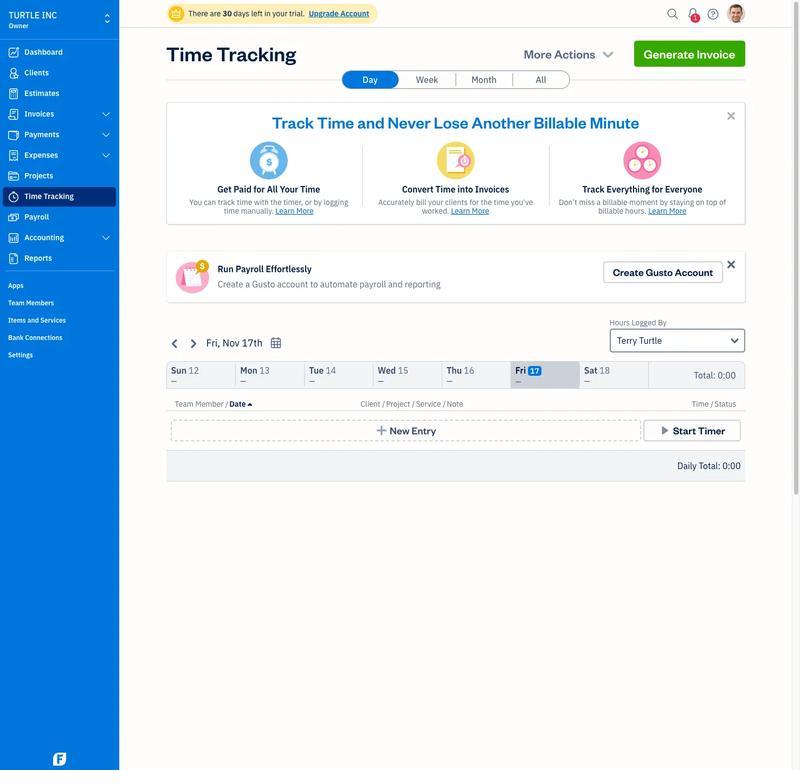 Task type: locate. For each thing, give the bounding box(es) containing it.
0 vertical spatial close image
[[725, 110, 738, 122]]

sun 12 —
[[171, 365, 199, 386]]

learn down "into"
[[451, 206, 470, 216]]

1 / from the left
[[226, 399, 228, 409]]

1 horizontal spatial for
[[470, 197, 479, 207]]

gusto left account
[[252, 279, 275, 290]]

track up miss
[[583, 184, 605, 195]]

0 horizontal spatial create
[[218, 279, 243, 290]]

chevron large down image inside payments link
[[101, 131, 111, 139]]

more down the your
[[297, 206, 314, 216]]

and
[[357, 112, 385, 132], [388, 279, 403, 290], [27, 316, 39, 324]]

for inside "accurately bill your clients for the time you've worked."
[[470, 197, 479, 207]]

2 / from the left
[[382, 399, 385, 409]]

0 vertical spatial gusto
[[646, 266, 673, 278]]

payroll right run
[[236, 264, 264, 274]]

team inside 'link'
[[8, 299, 25, 307]]

— down mon
[[240, 376, 246, 386]]

the for all
[[271, 197, 282, 207]]

0 horizontal spatial payroll
[[24, 212, 49, 222]]

0 horizontal spatial all
[[267, 184, 278, 195]]

2 vertical spatial and
[[27, 316, 39, 324]]

0 vertical spatial account
[[341, 9, 370, 18]]

account inside create gusto account button
[[675, 266, 714, 278]]

1 horizontal spatial payroll
[[236, 264, 264, 274]]

— down sat
[[585, 376, 590, 386]]

1 horizontal spatial all
[[536, 74, 547, 85]]

minute
[[590, 112, 640, 132]]

0 horizontal spatial learn more
[[276, 206, 314, 216]]

logged
[[632, 318, 657, 328]]

timer
[[698, 424, 726, 437]]

1 horizontal spatial learn
[[451, 206, 470, 216]]

1 chevron large down image from the top
[[101, 110, 111, 119]]

the inside "accurately bill your clients for the time you've worked."
[[481, 197, 492, 207]]

1 vertical spatial team
[[175, 399, 194, 409]]

chevron large down image down estimates link
[[101, 110, 111, 119]]

status
[[715, 399, 737, 409]]

for down "into"
[[470, 197, 479, 207]]

— down sun
[[171, 376, 177, 386]]

:
[[714, 370, 716, 380], [718, 460, 721, 471]]

more
[[524, 46, 552, 61], [297, 206, 314, 216], [472, 206, 490, 216], [670, 206, 687, 216]]

daily
[[678, 460, 697, 471]]

generate invoice button
[[634, 41, 746, 67]]

0 vertical spatial create
[[613, 266, 644, 278]]

time tracking down projects link
[[24, 191, 74, 201]]

2 horizontal spatial learn more
[[649, 206, 687, 216]]

1 horizontal spatial gusto
[[646, 266, 673, 278]]

1 horizontal spatial your
[[429, 197, 444, 207]]

0 vertical spatial chevron large down image
[[101, 110, 111, 119]]

learn right hours.
[[649, 206, 668, 216]]

1 vertical spatial and
[[388, 279, 403, 290]]

with
[[254, 197, 269, 207]]

0 horizontal spatial time tracking
[[24, 191, 74, 201]]

1 horizontal spatial invoices
[[475, 184, 510, 195]]

2 vertical spatial chevron large down image
[[101, 151, 111, 160]]

15
[[398, 365, 409, 376]]

estimate image
[[7, 88, 20, 99]]

close image
[[725, 110, 738, 122], [725, 258, 738, 271]]

and right items
[[27, 316, 39, 324]]

0 horizontal spatial for
[[254, 184, 265, 195]]

0 horizontal spatial account
[[341, 9, 370, 18]]

0 vertical spatial a
[[597, 197, 601, 207]]

chevron large down image inside invoices link
[[101, 110, 111, 119]]

tracking down left
[[217, 41, 296, 66]]

/ left note
[[443, 399, 446, 409]]

plus image
[[376, 425, 388, 436]]

— inside wed 15 —
[[378, 376, 384, 386]]

0:00 down "timer"
[[723, 460, 741, 471]]

team for team members
[[8, 299, 25, 307]]

0 vertical spatial team
[[8, 299, 25, 307]]

0 horizontal spatial :
[[714, 370, 716, 380]]

learn more for invoices
[[451, 206, 490, 216]]

your right bill
[[429, 197, 444, 207]]

into
[[458, 184, 473, 195]]

invoices link
[[3, 105, 116, 124]]

track
[[272, 112, 314, 132], [583, 184, 605, 195]]

member
[[195, 399, 224, 409]]

0 vertical spatial track
[[272, 112, 314, 132]]

12
[[189, 365, 199, 376]]

2 learn from the left
[[451, 206, 470, 216]]

account
[[341, 9, 370, 18], [675, 266, 714, 278]]

0 horizontal spatial tracking
[[44, 191, 74, 201]]

month
[[472, 74, 497, 85]]

and left never
[[357, 112, 385, 132]]

learn more down "into"
[[451, 206, 490, 216]]

0 horizontal spatial learn
[[276, 206, 295, 216]]

all down more actions
[[536, 74, 547, 85]]

— for sun
[[171, 376, 177, 386]]

track for track time and never lose another billable minute
[[272, 112, 314, 132]]

1 vertical spatial your
[[429, 197, 444, 207]]

5 / from the left
[[711, 399, 714, 409]]

create gusto account
[[613, 266, 714, 278]]

team left member at left bottom
[[175, 399, 194, 409]]

by
[[314, 197, 322, 207], [660, 197, 668, 207]]

30
[[223, 9, 232, 18]]

— down wed
[[378, 376, 384, 386]]

caretup image
[[248, 400, 252, 408]]

3 chevron large down image from the top
[[101, 151, 111, 160]]

freshbooks image
[[51, 753, 68, 766]]

1 vertical spatial create
[[218, 279, 243, 290]]

payment image
[[7, 130, 20, 140]]

1 by from the left
[[314, 197, 322, 207]]

— down thu
[[447, 376, 453, 386]]

2 the from the left
[[481, 197, 492, 207]]

learn more down the your
[[276, 206, 314, 216]]

3 learn from the left
[[649, 206, 668, 216]]

1 vertical spatial time tracking
[[24, 191, 74, 201]]

time left the you've on the top right
[[494, 197, 509, 207]]

0:00
[[718, 370, 736, 380], [723, 460, 741, 471]]

— inside sat 18 —
[[585, 376, 590, 386]]

0 horizontal spatial and
[[27, 316, 39, 324]]

0 horizontal spatial team
[[8, 299, 25, 307]]

create down run
[[218, 279, 243, 290]]

— inside thu 16 —
[[447, 376, 453, 386]]

1 close image from the top
[[725, 110, 738, 122]]

: right daily
[[718, 460, 721, 471]]

4 / from the left
[[443, 399, 446, 409]]

to
[[310, 279, 318, 290]]

team
[[8, 299, 25, 307], [175, 399, 194, 409]]

1 horizontal spatial the
[[481, 197, 492, 207]]

service link
[[416, 399, 443, 409]]

time down get
[[224, 206, 239, 216]]

bank
[[8, 334, 24, 342]]

chevron large down image
[[101, 110, 111, 119], [101, 131, 111, 139], [101, 151, 111, 160]]

1 button
[[685, 3, 702, 24]]

chevron large down image for invoices
[[101, 110, 111, 119]]

— inside the sun 12 —
[[171, 376, 177, 386]]

of
[[720, 197, 726, 207]]

1 horizontal spatial a
[[597, 197, 601, 207]]

— down fri
[[516, 377, 522, 387]]

— for wed
[[378, 376, 384, 386]]

invoices
[[24, 109, 54, 119], [475, 184, 510, 195]]

for up moment
[[652, 184, 663, 195]]

0 vertical spatial time tracking
[[166, 41, 296, 66]]

create up hours at the top right
[[613, 266, 644, 278]]

settings link
[[3, 347, 116, 363]]

gusto up by
[[646, 266, 673, 278]]

invoices inside main element
[[24, 109, 54, 119]]

1 vertical spatial gusto
[[252, 279, 275, 290]]

chevron large down image up the 'expenses' link in the left of the page
[[101, 131, 111, 139]]

top
[[707, 197, 718, 207]]

more down everyone
[[670, 206, 687, 216]]

/ left "date"
[[226, 399, 228, 409]]

payroll up accounting
[[24, 212, 49, 222]]

0 horizontal spatial the
[[271, 197, 282, 207]]

and right payroll
[[388, 279, 403, 290]]

miss
[[579, 197, 595, 207]]

dashboard image
[[7, 47, 20, 58]]

hours
[[610, 318, 630, 328]]

estimates
[[24, 88, 59, 98]]

start timer button
[[644, 420, 741, 442]]

— down the tue
[[309, 376, 315, 386]]

for up the "with"
[[254, 184, 265, 195]]

2 horizontal spatial and
[[388, 279, 403, 290]]

billable
[[603, 197, 628, 207], [599, 206, 624, 216]]

terry turtle
[[618, 335, 662, 346]]

the for invoices
[[481, 197, 492, 207]]

the right clients
[[481, 197, 492, 207]]

: up time / status
[[714, 370, 716, 380]]

billable left hours.
[[599, 206, 624, 216]]

your inside "accurately bill your clients for the time you've worked."
[[429, 197, 444, 207]]

more up all link at right
[[524, 46, 552, 61]]

/ right client
[[382, 399, 385, 409]]

new entry button
[[171, 420, 641, 442]]

project link
[[386, 399, 412, 409]]

2 horizontal spatial learn
[[649, 206, 668, 216]]

0 horizontal spatial a
[[246, 279, 250, 290]]

/ left service
[[412, 399, 415, 409]]

turtle inc owner
[[9, 10, 57, 30]]

a left account
[[246, 279, 250, 290]]

1 horizontal spatial by
[[660, 197, 668, 207]]

everything
[[607, 184, 650, 195]]

2 by from the left
[[660, 197, 668, 207]]

the inside you can track time with the timer, or by logging time manually.
[[271, 197, 282, 207]]

chevrondown image
[[601, 46, 616, 61]]

run
[[218, 264, 234, 274]]

1 horizontal spatial and
[[357, 112, 385, 132]]

new entry
[[390, 424, 436, 437]]

a inside don't miss a billable moment by staying on top of billable hours.
[[597, 197, 601, 207]]

1 vertical spatial chevron large down image
[[101, 131, 111, 139]]

sat
[[585, 365, 598, 376]]

1 the from the left
[[271, 197, 282, 207]]

create inside button
[[613, 266, 644, 278]]

settings
[[8, 351, 33, 359]]

— for mon
[[240, 376, 246, 386]]

tracking inside "link"
[[44, 191, 74, 201]]

don't
[[559, 197, 578, 207]]

1 learn more from the left
[[276, 206, 314, 216]]

all left the your
[[267, 184, 278, 195]]

time tracking inside "link"
[[24, 191, 74, 201]]

time tracking
[[166, 41, 296, 66], [24, 191, 74, 201]]

a
[[597, 197, 601, 207], [246, 279, 250, 290]]

the right the "with"
[[271, 197, 282, 207]]

0 vertical spatial and
[[357, 112, 385, 132]]

1 vertical spatial tracking
[[44, 191, 74, 201]]

invoices up the payments
[[24, 109, 54, 119]]

1 vertical spatial a
[[246, 279, 250, 290]]

0 horizontal spatial track
[[272, 112, 314, 132]]

on
[[696, 197, 705, 207]]

track everything for everyone image
[[624, 142, 662, 180]]

learn down the your
[[276, 206, 295, 216]]

gusto
[[646, 266, 673, 278], [252, 279, 275, 290]]

estimates link
[[3, 84, 116, 104]]

team down apps
[[8, 299, 25, 307]]

1 vertical spatial close image
[[725, 258, 738, 271]]

get
[[217, 184, 232, 195]]

gusto inside run payroll effortlessly create a gusto account to automate payroll and reporting
[[252, 279, 275, 290]]

1 horizontal spatial tracking
[[217, 41, 296, 66]]

run payroll effortlessly create a gusto account to automate payroll and reporting
[[218, 264, 441, 290]]

invoices right "into"
[[475, 184, 510, 195]]

3 / from the left
[[412, 399, 415, 409]]

week
[[416, 74, 439, 85]]

get paid for all your time
[[217, 184, 320, 195]]

total right daily
[[699, 460, 718, 471]]

0 vertical spatial invoices
[[24, 109, 54, 119]]

chevron large down image up projects link
[[101, 151, 111, 160]]

tue
[[309, 365, 324, 376]]

0 horizontal spatial by
[[314, 197, 322, 207]]

1 horizontal spatial account
[[675, 266, 714, 278]]

2 chevron large down image from the top
[[101, 131, 111, 139]]

by right 'or' on the left top
[[314, 197, 322, 207]]

1 horizontal spatial learn more
[[451, 206, 490, 216]]

0 vertical spatial payroll
[[24, 212, 49, 222]]

0 horizontal spatial invoices
[[24, 109, 54, 119]]

more right clients
[[472, 206, 490, 216]]

0 vertical spatial your
[[273, 9, 288, 18]]

by left staying
[[660, 197, 668, 207]]

more for convert time into invoices
[[472, 206, 490, 216]]

new
[[390, 424, 410, 437]]

— inside tue 14 —
[[309, 376, 315, 386]]

and inside run payroll effortlessly create a gusto account to automate payroll and reporting
[[388, 279, 403, 290]]

a right miss
[[597, 197, 601, 207]]

track time and never lose another billable minute
[[272, 112, 640, 132]]

learn for all
[[276, 206, 295, 216]]

total
[[694, 370, 714, 380], [699, 460, 718, 471]]

team members link
[[3, 295, 116, 311]]

invoice image
[[7, 109, 20, 120]]

3 learn more from the left
[[649, 206, 687, 216]]

connections
[[25, 334, 63, 342]]

— inside mon 13 —
[[240, 376, 246, 386]]

1 vertical spatial track
[[583, 184, 605, 195]]

date link
[[230, 399, 252, 409]]

1 vertical spatial payroll
[[236, 264, 264, 274]]

for
[[254, 184, 265, 195], [652, 184, 663, 195], [470, 197, 479, 207]]

learn
[[276, 206, 295, 216], [451, 206, 470, 216], [649, 206, 668, 216]]

payroll link
[[3, 208, 116, 227]]

1 learn from the left
[[276, 206, 295, 216]]

0:00 up status
[[718, 370, 736, 380]]

lose
[[434, 112, 469, 132]]

tracking down projects link
[[44, 191, 74, 201]]

timer image
[[7, 191, 20, 202]]

2 learn more from the left
[[451, 206, 490, 216]]

total up time link
[[694, 370, 714, 380]]

learn more down everyone
[[649, 206, 687, 216]]

turtle
[[639, 335, 662, 346]]

0 horizontal spatial your
[[273, 9, 288, 18]]

your right in
[[273, 9, 288, 18]]

1 vertical spatial 0:00
[[723, 460, 741, 471]]

0 vertical spatial tracking
[[217, 41, 296, 66]]

18
[[600, 365, 610, 376]]

time
[[237, 197, 252, 207], [494, 197, 509, 207], [224, 206, 239, 216]]

you
[[189, 197, 202, 207]]

track up get paid for all your time image
[[272, 112, 314, 132]]

0 horizontal spatial gusto
[[252, 279, 275, 290]]

wed 15 —
[[378, 365, 409, 386]]

by inside don't miss a billable moment by staying on top of billable hours.
[[660, 197, 668, 207]]

1 horizontal spatial team
[[175, 399, 194, 409]]

/ left status
[[711, 399, 714, 409]]

1 horizontal spatial create
[[613, 266, 644, 278]]

time tracking link
[[3, 187, 116, 207]]

clients
[[445, 197, 468, 207]]

0 vertical spatial total
[[694, 370, 714, 380]]

days
[[234, 9, 250, 18]]

1 horizontal spatial track
[[583, 184, 605, 195]]

chevron large down image for payments
[[101, 131, 111, 139]]

1 horizontal spatial :
[[718, 460, 721, 471]]

learn more
[[276, 206, 314, 216], [451, 206, 490, 216], [649, 206, 687, 216]]

— for tue
[[309, 376, 315, 386]]

2 horizontal spatial for
[[652, 184, 663, 195]]

time tracking down 30
[[166, 41, 296, 66]]

wed
[[378, 365, 396, 376]]

13
[[260, 365, 270, 376]]

start
[[673, 424, 697, 437]]

— inside fri 17 —
[[516, 377, 522, 387]]

day
[[363, 74, 378, 85]]

next day image
[[187, 337, 199, 350]]

1 vertical spatial account
[[675, 266, 714, 278]]

projects
[[24, 171, 53, 181]]

1 horizontal spatial time tracking
[[166, 41, 296, 66]]

accurately
[[378, 197, 415, 207]]

time
[[166, 41, 213, 66], [317, 112, 354, 132], [300, 184, 320, 195], [436, 184, 456, 195], [24, 191, 42, 201], [692, 399, 709, 409]]



Task type: vqa. For each thing, say whether or not it's contained in the screenshot.
bottom Close icon
yes



Task type: describe. For each thing, give the bounding box(es) containing it.
report image
[[7, 253, 20, 264]]

14
[[326, 365, 336, 376]]

for for all
[[254, 184, 265, 195]]

chart image
[[7, 233, 20, 244]]

track
[[218, 197, 235, 207]]

go to help image
[[705, 6, 722, 22]]

timer,
[[284, 197, 303, 207]]

crown image
[[171, 8, 182, 19]]

1 vertical spatial :
[[718, 460, 721, 471]]

payroll inside payroll link
[[24, 212, 49, 222]]

service
[[416, 399, 441, 409]]

payments
[[24, 130, 59, 139]]

time down paid
[[237, 197, 252, 207]]

time / status
[[692, 399, 737, 409]]

there are 30 days left in your trial. upgrade account
[[188, 9, 370, 18]]

bill
[[416, 197, 427, 207]]

project
[[386, 399, 410, 409]]

owner
[[9, 22, 29, 30]]

upgrade
[[309, 9, 339, 18]]

choose a date image
[[270, 337, 282, 349]]

team for team member /
[[175, 399, 194, 409]]

for for everyone
[[652, 184, 663, 195]]

a inside run payroll effortlessly create a gusto account to automate payroll and reporting
[[246, 279, 250, 290]]

time inside "accurately bill your clients for the time you've worked."
[[494, 197, 509, 207]]

payments link
[[3, 125, 116, 145]]

trial.
[[289, 9, 305, 18]]

month link
[[456, 71, 513, 88]]

money image
[[7, 212, 20, 223]]

learn more for everyone
[[649, 206, 687, 216]]

accurately bill your clients for the time you've worked.
[[378, 197, 533, 216]]

learn more for all
[[276, 206, 314, 216]]

billable
[[534, 112, 587, 132]]

terry turtle button
[[610, 329, 746, 353]]

total : 0:00
[[694, 370, 736, 380]]

1 vertical spatial total
[[699, 460, 718, 471]]

in
[[265, 9, 271, 18]]

mon
[[240, 365, 258, 376]]

apps link
[[3, 277, 116, 293]]

search image
[[665, 6, 682, 22]]

actions
[[554, 46, 596, 61]]

gusto inside button
[[646, 266, 673, 278]]

entry
[[412, 424, 436, 437]]

payroll inside run payroll effortlessly create a gusto account to automate payroll and reporting
[[236, 264, 264, 274]]

client image
[[7, 68, 20, 79]]

convert time into invoices image
[[437, 142, 475, 180]]

paid
[[234, 184, 252, 195]]

services
[[40, 316, 66, 324]]

sun
[[171, 365, 187, 376]]

apps
[[8, 281, 24, 290]]

you've
[[511, 197, 533, 207]]

or
[[305, 197, 312, 207]]

hours.
[[626, 206, 647, 216]]

more for get paid for all your time
[[297, 206, 314, 216]]

main element
[[0, 0, 146, 770]]

0 vertical spatial 0:00
[[718, 370, 736, 380]]

invoice
[[697, 46, 736, 61]]

more actions button
[[515, 41, 626, 67]]

get paid for all your time image
[[250, 142, 288, 180]]

status link
[[715, 399, 737, 409]]

nov
[[223, 337, 240, 349]]

dashboard
[[24, 47, 63, 57]]

by inside you can track time with the timer, or by logging time manually.
[[314, 197, 322, 207]]

— for fri
[[516, 377, 522, 387]]

learn for invoices
[[451, 206, 470, 216]]

— for sat
[[585, 376, 590, 386]]

automate
[[320, 279, 358, 290]]

sat 18 —
[[585, 365, 610, 386]]

upgrade account link
[[307, 9, 370, 18]]

start timer
[[673, 424, 726, 437]]

track for track everything for everyone
[[583, 184, 605, 195]]

generate invoice
[[644, 46, 736, 61]]

effortlessly
[[266, 264, 312, 274]]

expenses
[[24, 150, 58, 160]]

more inside dropdown button
[[524, 46, 552, 61]]

expenses link
[[3, 146, 116, 165]]

chevron large down image for expenses
[[101, 151, 111, 160]]

bank connections
[[8, 334, 63, 342]]

logging
[[324, 197, 348, 207]]

track everything for everyone
[[583, 184, 703, 195]]

never
[[388, 112, 431, 132]]

clients link
[[3, 63, 116, 83]]

fri, nov 17th
[[206, 337, 263, 349]]

you can track time with the timer, or by logging time manually.
[[189, 197, 348, 216]]

reports link
[[3, 249, 116, 268]]

can
[[204, 197, 216, 207]]

members
[[26, 299, 54, 307]]

create inside run payroll effortlessly create a gusto account to automate payroll and reporting
[[218, 279, 243, 290]]

note link
[[447, 399, 464, 409]]

another
[[472, 112, 531, 132]]

thu 16 —
[[447, 365, 475, 386]]

tue 14 —
[[309, 365, 336, 386]]

2 close image from the top
[[725, 258, 738, 271]]

items and services
[[8, 316, 66, 324]]

clients
[[24, 68, 49, 78]]

mon 13 —
[[240, 365, 270, 386]]

bank connections link
[[3, 329, 116, 345]]

dashboard link
[[3, 43, 116, 62]]

items
[[8, 316, 26, 324]]

convert
[[402, 184, 434, 195]]

time inside "link"
[[24, 191, 42, 201]]

payroll
[[360, 279, 386, 290]]

1 vertical spatial all
[[267, 184, 278, 195]]

all link
[[513, 71, 570, 88]]

hours logged by
[[610, 318, 667, 328]]

fri 17 —
[[516, 365, 540, 387]]

time link
[[692, 399, 711, 409]]

moment
[[630, 197, 658, 207]]

chevron large down image
[[101, 234, 111, 242]]

play image
[[659, 425, 672, 436]]

account
[[277, 279, 308, 290]]

accounting
[[24, 233, 64, 242]]

client / project / service / note
[[361, 399, 464, 409]]

inc
[[42, 10, 57, 21]]

expense image
[[7, 150, 20, 161]]

0 vertical spatial :
[[714, 370, 716, 380]]

— for thu
[[447, 376, 453, 386]]

reports
[[24, 253, 52, 263]]

generate
[[644, 46, 695, 61]]

billable down everything
[[603, 197, 628, 207]]

0 vertical spatial all
[[536, 74, 547, 85]]

items and services link
[[3, 312, 116, 328]]

team members
[[8, 299, 54, 307]]

17
[[531, 366, 540, 376]]

project image
[[7, 171, 20, 182]]

1 vertical spatial invoices
[[475, 184, 510, 195]]

team member /
[[175, 399, 228, 409]]

and inside main element
[[27, 316, 39, 324]]

previous day image
[[169, 337, 181, 350]]

learn for everyone
[[649, 206, 668, 216]]

more for track everything for everyone
[[670, 206, 687, 216]]



